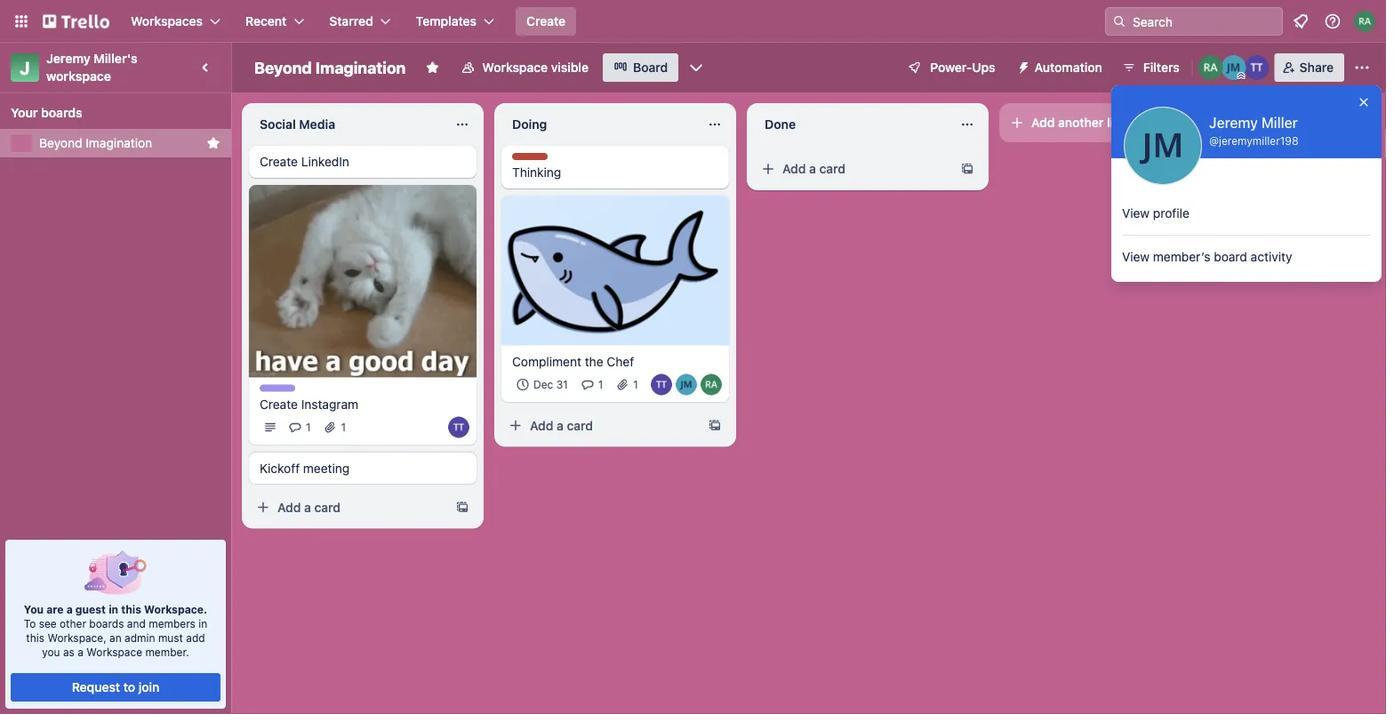 Task type: locate. For each thing, give the bounding box(es) containing it.
done
[[765, 117, 796, 132]]

beyond imagination inside board name text box
[[254, 58, 406, 77]]

1 vertical spatial create
[[260, 154, 298, 169]]

member's
[[1154, 250, 1211, 264]]

create
[[527, 14, 566, 28], [260, 154, 298, 169], [260, 397, 298, 411]]

2 vertical spatial add a card button
[[249, 493, 448, 522]]

2 horizontal spatial add a card
[[783, 161, 846, 176]]

0 horizontal spatial card
[[314, 500, 341, 515]]

add a card button down 31
[[502, 412, 701, 440]]

create from template… image for social media
[[455, 500, 470, 515]]

1 horizontal spatial create from template… image
[[708, 419, 722, 433]]

2 horizontal spatial card
[[820, 161, 846, 176]]

Search field
[[1127, 8, 1283, 35]]

create from template… image
[[708, 419, 722, 433], [455, 500, 470, 515]]

0 vertical spatial view
[[1123, 206, 1150, 221]]

1 horizontal spatial workspace
[[482, 60, 548, 75]]

miller
[[1262, 114, 1298, 131]]

0 vertical spatial add a card
[[783, 161, 846, 176]]

thinking link
[[512, 164, 719, 181]]

share
[[1300, 60, 1334, 75]]

0 vertical spatial beyond
[[254, 58, 312, 77]]

imagination
[[316, 58, 406, 77], [86, 136, 152, 150]]

add another list button
[[1000, 103, 1242, 142]]

0 vertical spatial create from template… image
[[708, 419, 722, 433]]

0 horizontal spatial imagination
[[86, 136, 152, 150]]

1
[[598, 379, 603, 391], [634, 379, 639, 391], [306, 421, 311, 434], [341, 421, 346, 434]]

workspace visible button
[[450, 53, 600, 82]]

jeremy miller (jeremymiller198) image left @
[[1124, 107, 1203, 185]]

ruby anderson (rubyanderson7) image left this member is an admin of this board. image
[[1199, 55, 1224, 80]]

request
[[72, 680, 120, 695]]

1 horizontal spatial beyond imagination
[[254, 58, 406, 77]]

color: bold red, title: "thoughts" element
[[512, 153, 561, 166]]

0 horizontal spatial add a card button
[[249, 493, 448, 522]]

create from template… image for doing
[[708, 419, 722, 433]]

1 horizontal spatial boards
[[89, 617, 124, 630]]

1 vertical spatial view
[[1123, 250, 1150, 264]]

board
[[1214, 250, 1248, 264]]

0 horizontal spatial terry turtle (terryturtle) image
[[448, 417, 470, 438]]

1 horizontal spatial add a card
[[530, 418, 593, 433]]

beyond inside board name text box
[[254, 58, 312, 77]]

1 horizontal spatial jeremy
[[1210, 114, 1259, 131]]

must
[[158, 632, 183, 644]]

kickoff meeting
[[260, 461, 350, 475]]

2 vertical spatial create
[[260, 397, 298, 411]]

add
[[1032, 115, 1055, 130], [783, 161, 806, 176], [530, 418, 554, 433], [278, 500, 301, 515]]

jeremy up workspace
[[46, 51, 91, 66]]

jeremy inside jeremy miller's workspace
[[46, 51, 91, 66]]

beyond imagination down your boards with 1 items element at the top of page
[[39, 136, 152, 150]]

templates
[[416, 14, 477, 28]]

your
[[11, 105, 38, 120]]

beyond down "recent" dropdown button
[[254, 58, 312, 77]]

you are a guest in this workspace. to see other boards and members in this workspace, an admin must add you as a workspace member.
[[24, 603, 207, 658]]

member.
[[145, 646, 189, 658]]

1 down "the"
[[598, 379, 603, 391]]

doing
[[512, 117, 547, 132]]

workspace visible
[[482, 60, 589, 75]]

card down 31
[[567, 418, 593, 433]]

0 vertical spatial add a card button
[[754, 155, 954, 183]]

kickoff meeting link
[[260, 459, 466, 477]]

add a card button down done 'text field'
[[754, 155, 954, 183]]

terry turtle (terryturtle) image
[[651, 374, 672, 396], [448, 417, 470, 438]]

in
[[109, 603, 118, 616], [199, 617, 207, 630]]

0 horizontal spatial beyond
[[39, 136, 82, 150]]

1 view from the top
[[1123, 206, 1150, 221]]

0 horizontal spatial create from template… image
[[455, 500, 470, 515]]

jeremy for miller's
[[46, 51, 91, 66]]

1 vertical spatial terry turtle (terryturtle) image
[[448, 417, 470, 438]]

0 vertical spatial create
[[527, 14, 566, 28]]

add a card button for done
[[754, 155, 954, 183]]

beyond imagination down the starred
[[254, 58, 406, 77]]

add a card down kickoff meeting
[[278, 500, 341, 515]]

you
[[42, 646, 60, 658]]

your boards
[[11, 105, 82, 120]]

0 horizontal spatial ruby anderson (rubyanderson7) image
[[1199, 55, 1224, 80]]

workspace down the an
[[87, 646, 142, 658]]

1 vertical spatial jeremy miller (jeremymiller198) image
[[676, 374, 697, 396]]

1 vertical spatial in
[[199, 617, 207, 630]]

this
[[121, 603, 141, 616], [26, 632, 45, 644]]

as
[[63, 646, 75, 658]]

1 horizontal spatial in
[[199, 617, 207, 630]]

1 vertical spatial add a card button
[[502, 412, 701, 440]]

jeremy up @
[[1210, 114, 1259, 131]]

1 horizontal spatial this
[[121, 603, 141, 616]]

2 view from the top
[[1123, 250, 1150, 264]]

create up 'workspace visible'
[[527, 14, 566, 28]]

recent button
[[235, 7, 315, 36]]

1 vertical spatial workspace
[[87, 646, 142, 658]]

power-
[[931, 60, 973, 75]]

templates button
[[405, 7, 505, 36]]

2 horizontal spatial add a card button
[[754, 155, 954, 183]]

the
[[585, 354, 604, 369]]

add a card button for social media
[[249, 493, 448, 522]]

a down 31
[[557, 418, 564, 433]]

add a card button
[[754, 155, 954, 183], [502, 412, 701, 440], [249, 493, 448, 522]]

in right guest
[[109, 603, 118, 616]]

add a card
[[783, 161, 846, 176], [530, 418, 593, 433], [278, 500, 341, 515]]

view member's board activity
[[1123, 250, 1293, 264]]

create for create linkedin
[[260, 154, 298, 169]]

card down meeting
[[314, 500, 341, 515]]

1 vertical spatial create from template… image
[[455, 500, 470, 515]]

admin
[[125, 632, 155, 644]]

Social Media text field
[[249, 110, 445, 139]]

a right are
[[66, 603, 73, 616]]

add left another
[[1032, 115, 1055, 130]]

1 vertical spatial card
[[567, 418, 593, 433]]

create button
[[516, 7, 577, 36]]

jeremy inside "jeremy miller @ jeremymiller198"
[[1210, 114, 1259, 131]]

view
[[1123, 206, 1150, 221], [1123, 250, 1150, 264]]

in up 'add'
[[199, 617, 207, 630]]

0 vertical spatial terry turtle (terryturtle) image
[[651, 374, 672, 396]]

create down color: purple, title: none icon
[[260, 397, 298, 411]]

create inside "button"
[[527, 14, 566, 28]]

a down done 'text field'
[[810, 161, 816, 176]]

view for view member's board activity
[[1123, 250, 1150, 264]]

ruby anderson (rubyanderson7) image right open information menu image
[[1355, 11, 1376, 32]]

back to home image
[[43, 7, 109, 36]]

create for create instagram
[[260, 397, 298, 411]]

ruby anderson (rubyanderson7) image
[[1355, 11, 1376, 32], [1199, 55, 1224, 80]]

add down done
[[783, 161, 806, 176]]

add down kickoff
[[278, 500, 301, 515]]

0 vertical spatial jeremy miller (jeremymiller198) image
[[1124, 107, 1203, 185]]

starred icon image
[[206, 136, 221, 150]]

primary element
[[0, 0, 1387, 43]]

imagination down "starred" popup button
[[316, 58, 406, 77]]

1 down the chef
[[634, 379, 639, 391]]

workspace
[[482, 60, 548, 75], [87, 646, 142, 658]]

add a card down 31
[[530, 418, 593, 433]]

beyond imagination link
[[39, 134, 199, 152]]

jeremy miller (jeremymiller198) image left ruby anderson (rubyanderson7) icon
[[676, 374, 697, 396]]

a for done
[[810, 161, 816, 176]]

view profile
[[1123, 206, 1190, 221]]

1 vertical spatial imagination
[[86, 136, 152, 150]]

0 vertical spatial beyond imagination
[[254, 58, 406, 77]]

power-ups
[[931, 60, 996, 75]]

1 vertical spatial boards
[[89, 617, 124, 630]]

0 vertical spatial ruby anderson (rubyanderson7) image
[[1355, 11, 1376, 32]]

0 vertical spatial jeremy
[[46, 51, 91, 66]]

1 vertical spatial beyond imagination
[[39, 136, 152, 150]]

boards up the an
[[89, 617, 124, 630]]

a
[[810, 161, 816, 176], [557, 418, 564, 433], [304, 500, 311, 515], [66, 603, 73, 616], [78, 646, 84, 658]]

0 horizontal spatial add a card
[[278, 500, 341, 515]]

1 vertical spatial add a card
[[530, 418, 593, 433]]

0 vertical spatial boards
[[41, 105, 82, 120]]

1 down create instagram at the left bottom of page
[[306, 421, 311, 434]]

0 vertical spatial imagination
[[316, 58, 406, 77]]

this up 'and'
[[121, 603, 141, 616]]

terry turtle (terryturtle) image
[[1245, 55, 1270, 80]]

boards right the your
[[41, 105, 82, 120]]

workspace left 'visible'
[[482, 60, 548, 75]]

jeremy miller (jeremymiller198) image
[[1124, 107, 1203, 185], [676, 374, 697, 396]]

1 vertical spatial jeremy
[[1210, 114, 1259, 131]]

sm image
[[1010, 53, 1035, 78]]

1 horizontal spatial imagination
[[316, 58, 406, 77]]

other
[[60, 617, 86, 630]]

0 horizontal spatial jeremy
[[46, 51, 91, 66]]

add a card down done
[[783, 161, 846, 176]]

request to join
[[72, 680, 159, 695]]

1 horizontal spatial add a card button
[[502, 412, 701, 440]]

beyond down your boards
[[39, 136, 82, 150]]

Done text field
[[754, 110, 950, 139]]

view left member's
[[1123, 250, 1150, 264]]

join
[[139, 680, 159, 695]]

thoughts thinking
[[512, 154, 562, 180]]

jeremy for miller
[[1210, 114, 1259, 131]]

0 vertical spatial card
[[820, 161, 846, 176]]

workspaces button
[[120, 7, 231, 36]]

workspace,
[[47, 632, 107, 644]]

add a card button down kickoff meeting link in the bottom of the page
[[249, 493, 448, 522]]

imagination down your boards with 1 items element at the top of page
[[86, 136, 152, 150]]

2 vertical spatial add a card
[[278, 500, 341, 515]]

add another list
[[1032, 115, 1125, 130]]

0 horizontal spatial beyond imagination
[[39, 136, 152, 150]]

a down kickoff meeting
[[304, 500, 311, 515]]

workspace inside you are a guest in this workspace. to see other boards and members in this workspace, an admin must add you as a workspace member.
[[87, 646, 142, 658]]

add inside button
[[1032, 115, 1055, 130]]

0 horizontal spatial workspace
[[87, 646, 142, 658]]

1 horizontal spatial card
[[567, 418, 593, 433]]

0 horizontal spatial boards
[[41, 105, 82, 120]]

card down done 'text field'
[[820, 161, 846, 176]]

filters
[[1144, 60, 1180, 75]]

this down to
[[26, 632, 45, 644]]

recent
[[246, 14, 287, 28]]

0 horizontal spatial this
[[26, 632, 45, 644]]

0 horizontal spatial in
[[109, 603, 118, 616]]

Doing text field
[[502, 110, 697, 139]]

2 vertical spatial card
[[314, 500, 341, 515]]

create down social on the left of page
[[260, 154, 298, 169]]

to
[[24, 617, 36, 630]]

1 horizontal spatial beyond
[[254, 58, 312, 77]]

add down the dec 31 checkbox
[[530, 418, 554, 433]]

1 vertical spatial this
[[26, 632, 45, 644]]

dec 31
[[534, 379, 568, 391]]

ups
[[973, 60, 996, 75]]

another
[[1059, 115, 1104, 130]]

view left profile
[[1123, 206, 1150, 221]]

beyond
[[254, 58, 312, 77], [39, 136, 82, 150]]

0 vertical spatial workspace
[[482, 60, 548, 75]]



Task type: vqa. For each thing, say whether or not it's contained in the screenshot.
CARD corresponding to Doing
yes



Task type: describe. For each thing, give the bounding box(es) containing it.
chef
[[607, 354, 634, 369]]

star or unstar board image
[[426, 60, 440, 75]]

add a card for done
[[783, 161, 846, 176]]

open information menu image
[[1324, 12, 1342, 30]]

add for done
[[783, 161, 806, 176]]

automation button
[[1010, 53, 1113, 82]]

share button
[[1275, 53, 1345, 82]]

profile
[[1154, 206, 1190, 221]]

boards inside you are a guest in this workspace. to see other boards and members in this workspace, an admin must add you as a workspace member.
[[89, 617, 124, 630]]

power-ups button
[[895, 53, 1007, 82]]

add for social media
[[278, 500, 301, 515]]

members
[[149, 617, 196, 630]]

card for done
[[820, 161, 846, 176]]

workspace.
[[144, 603, 207, 616]]

kickoff
[[260, 461, 300, 475]]

a for social media
[[304, 500, 311, 515]]

j
[[20, 57, 30, 78]]

starred
[[329, 14, 373, 28]]

media
[[299, 117, 335, 132]]

0 vertical spatial in
[[109, 603, 118, 616]]

1 horizontal spatial ruby anderson (rubyanderson7) image
[[1355, 11, 1376, 32]]

filters button
[[1117, 53, 1185, 82]]

add a card for doing
[[530, 418, 593, 433]]

create linkedin
[[260, 154, 349, 169]]

view for view profile
[[1123, 206, 1150, 221]]

your boards with 1 items element
[[11, 102, 212, 124]]

1 horizontal spatial jeremy miller (jeremymiller198) image
[[1124, 107, 1203, 185]]

add for doing
[[530, 418, 554, 433]]

are
[[46, 603, 64, 616]]

create instagram
[[260, 397, 359, 411]]

jeremy miller (jeremymiller198) image
[[1222, 55, 1247, 80]]

a for doing
[[557, 418, 564, 433]]

card for social media
[[314, 500, 341, 515]]

create linkedin link
[[260, 153, 466, 171]]

31
[[557, 379, 568, 391]]

card for doing
[[567, 418, 593, 433]]

a right as
[[78, 646, 84, 658]]

@
[[1210, 134, 1220, 147]]

customize views image
[[688, 59, 706, 76]]

starred button
[[319, 7, 402, 36]]

an
[[110, 632, 122, 644]]

jeremy miller's workspace
[[46, 51, 141, 84]]

create for create
[[527, 14, 566, 28]]

search image
[[1113, 14, 1127, 28]]

workspace navigation collapse icon image
[[194, 55, 219, 80]]

jeremy miller @ jeremymiller198
[[1210, 114, 1299, 147]]

create from template… image
[[961, 162, 975, 176]]

visible
[[551, 60, 589, 75]]

request to join button
[[11, 673, 220, 702]]

this member is an admin of this board. image
[[1238, 72, 1246, 80]]

1 down instagram
[[341, 421, 346, 434]]

1 horizontal spatial terry turtle (terryturtle) image
[[651, 374, 672, 396]]

compliment the chef
[[512, 354, 634, 369]]

close image
[[1357, 95, 1372, 109]]

thoughts
[[512, 154, 561, 166]]

to
[[123, 680, 135, 695]]

miller's
[[94, 51, 138, 66]]

dec
[[534, 379, 554, 391]]

1 vertical spatial ruby anderson (rubyanderson7) image
[[1199, 55, 1224, 80]]

add
[[186, 632, 205, 644]]

meeting
[[303, 461, 350, 475]]

0 vertical spatial this
[[121, 603, 141, 616]]

1 vertical spatial beyond
[[39, 136, 82, 150]]

color: purple, title: none image
[[260, 385, 295, 392]]

see
[[39, 617, 57, 630]]

board link
[[603, 53, 679, 82]]

compliment the chef link
[[512, 353, 719, 371]]

workspace
[[46, 69, 111, 84]]

social media
[[260, 117, 335, 132]]

instagram
[[301, 397, 359, 411]]

jeremymiller198
[[1220, 134, 1299, 147]]

activity
[[1251, 250, 1293, 264]]

create instagram link
[[260, 395, 466, 413]]

you
[[24, 603, 44, 616]]

automation
[[1035, 60, 1103, 75]]

and
[[127, 617, 146, 630]]

imagination inside board name text box
[[316, 58, 406, 77]]

Board name text field
[[246, 53, 415, 82]]

list
[[1107, 115, 1125, 130]]

linkedin
[[301, 154, 349, 169]]

board
[[633, 60, 668, 75]]

show menu image
[[1354, 59, 1372, 76]]

guest
[[75, 603, 106, 616]]

social
[[260, 117, 296, 132]]

Dec 31 checkbox
[[512, 374, 574, 396]]

add a card for social media
[[278, 500, 341, 515]]

thinking
[[512, 165, 562, 180]]

add a card button for doing
[[502, 412, 701, 440]]

workspaces
[[131, 14, 203, 28]]

compliment
[[512, 354, 582, 369]]

0 horizontal spatial jeremy miller (jeremymiller198) image
[[676, 374, 697, 396]]

ruby anderson (rubyanderson7) image
[[701, 374, 722, 396]]

0 notifications image
[[1291, 11, 1312, 32]]

workspace inside "button"
[[482, 60, 548, 75]]



